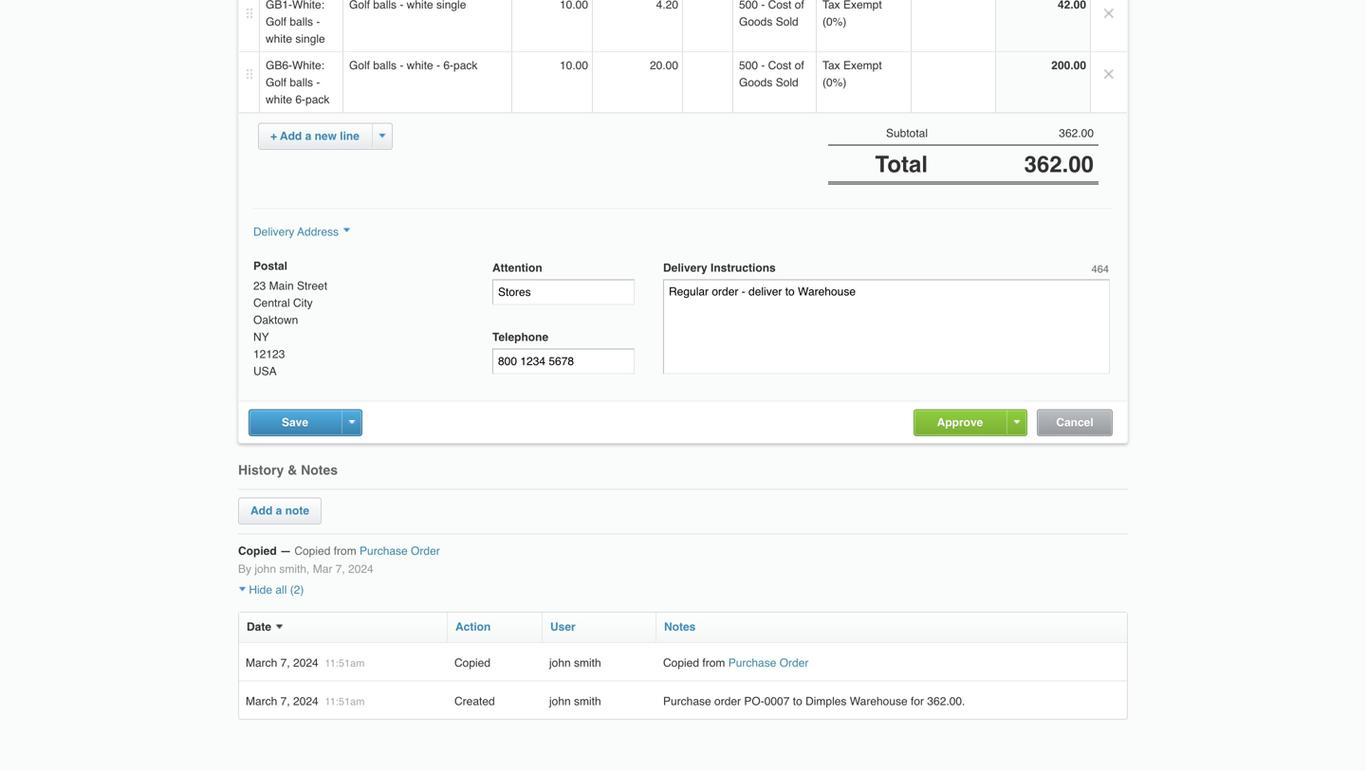 Task type: describe. For each thing, give the bounding box(es) containing it.
line
[[340, 130, 360, 143]]

7, for created
[[281, 695, 290, 708]]

0 vertical spatial 6-
[[444, 59, 454, 72]]

copied from purchase order
[[663, 657, 809, 670]]

0007
[[765, 695, 790, 708]]

white for gb6-white: golf balls - white 6-pack
[[266, 93, 292, 106]]

smith,
[[279, 563, 310, 576]]

pack inside gb6-white: golf balls - white 6-pack
[[306, 93, 330, 106]]

20.00
[[650, 59, 679, 72]]

500 for gb6-white: golf balls - white 6-pack
[[739, 59, 758, 72]]

golf for gb1-white: golf balls - white single
[[266, 15, 287, 28]]

postal 23 main street central city oaktown ny 12123 usa
[[253, 260, 328, 378]]

history
[[238, 463, 284, 478]]

362.00 for subtotal
[[1060, 127, 1094, 140]]

new
[[315, 130, 337, 143]]

10.00
[[560, 59, 588, 72]]

500 - cost of goods sold for gb6-white: golf balls - white 6-pack
[[739, 59, 805, 89]]

smith for purchase order po-0007 to dimples warehouse for 362.00.
[[574, 695, 601, 708]]

7, inside copied — copied from purchase order by john smith, mar 7, 2024
[[336, 563, 345, 576]]

copied — copied from purchase order by john smith, mar 7, 2024
[[238, 545, 440, 576]]

dimples
[[806, 695, 847, 708]]

add a note
[[251, 504, 309, 518]]

goods for gb1-white: golf balls - white single
[[739, 15, 773, 28]]

(0%) for gb6-white: golf balls - white 6-pack
[[823, 76, 847, 89]]

purchase order po-0007 to dimples warehouse for 362.00.
[[663, 695, 966, 708]]

total
[[876, 151, 928, 177]]

362.00 for total
[[1025, 151, 1094, 177]]

362.00.
[[928, 695, 966, 708]]

hide
[[249, 584, 272, 597]]

march for copied
[[246, 657, 277, 670]]

- inside gb1-white: golf balls - white single
[[316, 15, 320, 28]]

copied for copied
[[455, 657, 491, 670]]

copied for copied from purchase order
[[663, 657, 700, 670]]

gb1-white: golf balls - white single
[[266, 0, 325, 46]]

delivery address
[[253, 225, 339, 239]]

2 vertical spatial purchase
[[663, 695, 712, 708]]

all
[[276, 584, 287, 597]]

hide all (2)
[[246, 584, 304, 597]]

john for copied
[[550, 657, 571, 670]]

save
[[282, 416, 308, 430]]

golf for gb6-white: golf balls - white 6-pack
[[266, 76, 287, 89]]

sold for gb1-white: golf balls - white single
[[776, 15, 799, 28]]

golf balls - white - 6-pack
[[349, 59, 478, 72]]

order
[[715, 695, 741, 708]]

for
[[911, 695, 925, 708]]

&
[[288, 463, 297, 478]]

save button
[[282, 416, 308, 430]]

to
[[793, 695, 803, 708]]

11:51am for created
[[325, 696, 365, 708]]

2024 for copied
[[293, 657, 319, 670]]

instructions
[[711, 261, 776, 275]]

- inside gb6-white: golf balls - white 6-pack
[[316, 76, 320, 89]]

oaktown
[[253, 314, 298, 327]]

12123
[[253, 348, 285, 361]]

white: for gb1-
[[292, 0, 325, 11]]

gb6-white: golf balls - white 6-pack
[[266, 59, 330, 106]]

delivery address button
[[253, 225, 350, 239]]

delivery for delivery address
[[253, 225, 295, 239]]

+
[[271, 130, 277, 143]]

2 horizontal spatial purchase
[[729, 657, 777, 670]]

1 horizontal spatial order
[[780, 657, 809, 670]]

main
[[269, 280, 294, 293]]

john smith for created
[[550, 695, 601, 708]]

add a note button
[[251, 504, 309, 518]]

2024 for created
[[293, 695, 319, 708]]

tax for gb6-white: golf balls - white 6-pack
[[823, 59, 841, 72]]

sold for gb6-white: golf balls - white 6-pack
[[776, 76, 799, 89]]

23
[[253, 280, 266, 293]]

mar
[[313, 563, 333, 576]]

action
[[456, 621, 491, 634]]

1 vertical spatial balls
[[373, 59, 397, 72]]

1 vertical spatial golf
[[349, 59, 370, 72]]

Telephone text field
[[493, 349, 635, 374]]

cost for gb6-white: golf balls - white 6-pack
[[769, 59, 792, 72]]

delivery instructions
[[663, 261, 776, 275]]

of for gb6-white: golf balls - white 6-pack
[[795, 59, 805, 72]]

white: for gb6-
[[292, 59, 325, 72]]

user
[[551, 621, 576, 634]]

gb1-
[[266, 0, 292, 11]]



Task type: locate. For each thing, give the bounding box(es) containing it.
—
[[280, 545, 291, 558]]

order inside copied — copied from purchase order by john smith, mar 7, 2024
[[411, 545, 440, 558]]

1 horizontal spatial purchase order link
[[729, 657, 809, 670]]

1 vertical spatial from
[[703, 657, 726, 670]]

tax
[[823, 0, 841, 11], [823, 59, 841, 72]]

add
[[280, 130, 302, 143], [251, 504, 273, 518]]

2 vertical spatial john
[[550, 695, 571, 708]]

1 vertical spatial purchase order link
[[729, 657, 809, 670]]

500
[[739, 0, 758, 11], [739, 59, 758, 72]]

0 vertical spatial 7,
[[336, 563, 345, 576]]

2 vertical spatial golf
[[266, 76, 287, 89]]

1 goods from the top
[[739, 15, 773, 28]]

balls for gb1-white: golf balls - white single
[[290, 15, 313, 28]]

0 vertical spatial goods
[[739, 15, 773, 28]]

1 march 7, 2024 11:51am from the top
[[246, 657, 365, 670]]

a
[[305, 130, 312, 143], [276, 504, 282, 518]]

note
[[285, 504, 309, 518]]

1 horizontal spatial a
[[305, 130, 312, 143]]

1 vertical spatial white
[[407, 59, 433, 72]]

6- inside gb6-white: golf balls - white 6-pack
[[296, 93, 306, 106]]

2 vertical spatial 2024
[[293, 695, 319, 708]]

1 vertical spatial order
[[780, 657, 809, 670]]

2 march 7, 2024 11:51am from the top
[[246, 695, 365, 708]]

0 vertical spatial purchase
[[360, 545, 408, 558]]

purchase order link
[[360, 545, 440, 558], [729, 657, 809, 670]]

1 vertical spatial 6-
[[296, 93, 306, 106]]

2 sold from the top
[[776, 76, 799, 89]]

1 vertical spatial smith
[[574, 695, 601, 708]]

2 goods from the top
[[739, 76, 773, 89]]

0 vertical spatial (0%)
[[823, 15, 847, 28]]

464
[[1092, 263, 1110, 275]]

0 vertical spatial of
[[795, 0, 805, 11]]

exempt
[[844, 0, 882, 11], [844, 59, 882, 72]]

1 vertical spatial john
[[550, 657, 571, 670]]

1 vertical spatial tax exempt (0%)
[[823, 59, 882, 89]]

balls inside gb6-white: golf balls - white 6-pack
[[290, 76, 313, 89]]

golf
[[266, 15, 287, 28], [349, 59, 370, 72], [266, 76, 287, 89]]

john for created
[[550, 695, 571, 708]]

address
[[297, 225, 339, 239]]

ny
[[253, 331, 269, 344]]

goods for gb6-white: golf balls - white 6-pack
[[739, 76, 773, 89]]

created
[[455, 695, 495, 708]]

0 vertical spatial john smith
[[550, 657, 601, 670]]

telephone
[[493, 331, 549, 344]]

tax for gb1-white: golf balls - white single
[[823, 0, 841, 11]]

golf right gb6-white: golf balls - white 6-pack
[[349, 59, 370, 72]]

1 vertical spatial john smith
[[550, 695, 601, 708]]

0 vertical spatial delivery
[[253, 225, 295, 239]]

exempt for gb1-white: golf balls - white single
[[844, 0, 882, 11]]

1 vertical spatial 7,
[[281, 657, 290, 670]]

1 horizontal spatial delivery
[[663, 261, 708, 275]]

1 horizontal spatial add
[[280, 130, 302, 143]]

1 vertical spatial pack
[[306, 93, 330, 106]]

1 vertical spatial tax
[[823, 59, 841, 72]]

usa
[[253, 365, 277, 378]]

0 horizontal spatial add
[[251, 504, 273, 518]]

362.00
[[1060, 127, 1094, 140], [1025, 151, 1094, 177]]

tax exempt (0%) for gb1-white: golf balls - white single
[[823, 0, 882, 28]]

0 vertical spatial cost
[[769, 0, 792, 11]]

0 horizontal spatial pack
[[306, 93, 330, 106]]

1 john smith from the top
[[550, 657, 601, 670]]

delivery
[[253, 225, 295, 239], [663, 261, 708, 275]]

0 vertical spatial 500 - cost of goods sold
[[739, 0, 805, 28]]

1 vertical spatial (0%)
[[823, 76, 847, 89]]

from up order
[[703, 657, 726, 670]]

white: inside gb6-white: golf balls - white 6-pack
[[292, 59, 325, 72]]

2 vertical spatial 7,
[[281, 695, 290, 708]]

0 horizontal spatial 6-
[[296, 93, 306, 106]]

(0%)
[[823, 15, 847, 28], [823, 76, 847, 89]]

2 smith from the top
[[574, 695, 601, 708]]

2 tax exempt (0%) from the top
[[823, 59, 882, 89]]

1 horizontal spatial from
[[703, 657, 726, 670]]

0 vertical spatial sold
[[776, 15, 799, 28]]

balls
[[290, 15, 313, 28], [373, 59, 397, 72], [290, 76, 313, 89]]

1 vertical spatial 11:51am
[[325, 696, 365, 708]]

1 500 from the top
[[739, 0, 758, 11]]

delivery up "postal"
[[253, 225, 295, 239]]

1 vertical spatial notes
[[664, 621, 696, 634]]

copied
[[238, 545, 277, 558], [295, 545, 331, 558], [455, 657, 491, 670], [663, 657, 700, 670]]

john smith for copied
[[550, 657, 601, 670]]

1 smith from the top
[[574, 657, 601, 670]]

add left note
[[251, 504, 273, 518]]

2024 inside copied — copied from purchase order by john smith, mar 7, 2024
[[348, 563, 374, 576]]

1 vertical spatial march
[[246, 695, 277, 708]]

2 vertical spatial balls
[[290, 76, 313, 89]]

balls for gb6-white: golf balls - white 6-pack
[[290, 76, 313, 89]]

golf inside gb1-white: golf balls - white single
[[266, 15, 287, 28]]

+ add a new line button
[[271, 130, 360, 143]]

11:51am for copied
[[325, 658, 365, 670]]

1 11:51am from the top
[[325, 658, 365, 670]]

(2)
[[290, 584, 304, 597]]

purchase inside copied — copied from purchase order by john smith, mar 7, 2024
[[360, 545, 408, 558]]

2 cost from the top
[[769, 59, 792, 72]]

1 march from the top
[[246, 657, 277, 670]]

tax exempt (0%) for gb6-white: golf balls - white 6-pack
[[823, 59, 882, 89]]

1 vertical spatial 2024
[[293, 657, 319, 670]]

goods
[[739, 15, 773, 28], [739, 76, 773, 89]]

1 horizontal spatial purchase
[[663, 695, 712, 708]]

0 vertical spatial purchase order link
[[360, 545, 440, 558]]

warehouse
[[850, 695, 908, 708]]

white inside gb6-white: golf balls - white 6-pack
[[266, 93, 292, 106]]

1 vertical spatial 362.00
[[1025, 151, 1094, 177]]

1 vertical spatial 500 - cost of goods sold
[[739, 59, 805, 89]]

golf down gb6-
[[266, 76, 287, 89]]

11:51am
[[325, 658, 365, 670], [325, 696, 365, 708]]

city
[[293, 297, 313, 310]]

2 tax from the top
[[823, 59, 841, 72]]

1 of from the top
[[795, 0, 805, 11]]

history & notes
[[238, 463, 338, 478]]

balls down gb6-
[[290, 76, 313, 89]]

1 tax from the top
[[823, 0, 841, 11]]

notes up copied from purchase order
[[664, 621, 696, 634]]

0 vertical spatial from
[[334, 545, 357, 558]]

2 march from the top
[[246, 695, 277, 708]]

2 11:51am from the top
[[325, 696, 365, 708]]

cancel
[[1057, 416, 1094, 430]]

delivery left instructions
[[663, 261, 708, 275]]

john
[[255, 563, 276, 576], [550, 657, 571, 670], [550, 695, 571, 708]]

1 exempt from the top
[[844, 0, 882, 11]]

john inside copied — copied from purchase order by john smith, mar 7, 2024
[[255, 563, 276, 576]]

0 vertical spatial march 7, 2024 11:51am
[[246, 657, 365, 670]]

a left note
[[276, 504, 282, 518]]

white: inside gb1-white: golf balls - white single
[[292, 0, 325, 11]]

0 vertical spatial add
[[280, 130, 302, 143]]

of
[[795, 0, 805, 11], [795, 59, 805, 72]]

date
[[247, 621, 271, 634]]

1 (0%) from the top
[[823, 15, 847, 28]]

notes right &
[[301, 463, 338, 478]]

0 horizontal spatial from
[[334, 545, 357, 558]]

0 vertical spatial white
[[266, 32, 292, 46]]

balls inside gb1-white: golf balls - white single
[[290, 15, 313, 28]]

gb6-
[[266, 59, 292, 72]]

0 vertical spatial balls
[[290, 15, 313, 28]]

1 vertical spatial purchase
[[729, 657, 777, 670]]

copied for copied — copied from purchase order by john smith, mar 7, 2024
[[238, 545, 277, 558]]

2 (0%) from the top
[[823, 76, 847, 89]]

1 vertical spatial 500
[[739, 59, 758, 72]]

500 - cost of goods sold for gb1-white: golf balls - white single
[[739, 0, 805, 28]]

2 vertical spatial white
[[266, 93, 292, 106]]

0 vertical spatial white:
[[292, 0, 325, 11]]

1 500 - cost of goods sold from the top
[[739, 0, 805, 28]]

march for created
[[246, 695, 277, 708]]

-
[[762, 0, 765, 11], [316, 15, 320, 28], [400, 59, 404, 72], [437, 59, 440, 72], [762, 59, 765, 72], [316, 76, 320, 89]]

1 white: from the top
[[292, 0, 325, 11]]

2024
[[348, 563, 374, 576], [293, 657, 319, 670], [293, 695, 319, 708]]

2 exempt from the top
[[844, 59, 882, 72]]

0 vertical spatial 500
[[739, 0, 758, 11]]

of for gb1-white: golf balls - white single
[[795, 0, 805, 11]]

exempt for gb6-white: golf balls - white 6-pack
[[844, 59, 882, 72]]

sold
[[776, 15, 799, 28], [776, 76, 799, 89]]

0 horizontal spatial purchase
[[360, 545, 408, 558]]

1 vertical spatial add
[[251, 504, 273, 518]]

0 horizontal spatial a
[[276, 504, 282, 518]]

0 horizontal spatial purchase order link
[[360, 545, 440, 558]]

7,
[[336, 563, 345, 576], [281, 657, 290, 670], [281, 695, 290, 708]]

(0%) for gb1-white: golf balls - white single
[[823, 15, 847, 28]]

central
[[253, 297, 290, 310]]

0 vertical spatial march
[[246, 657, 277, 670]]

1 vertical spatial sold
[[776, 76, 799, 89]]

postal
[[253, 260, 288, 273]]

1 cost from the top
[[769, 0, 792, 11]]

from
[[334, 545, 357, 558], [703, 657, 726, 670]]

street
[[297, 280, 328, 293]]

2 john smith from the top
[[550, 695, 601, 708]]

smith for copied from
[[574, 657, 601, 670]]

0 vertical spatial exempt
[[844, 0, 882, 11]]

white: up single
[[292, 0, 325, 11]]

march 7, 2024 11:51am
[[246, 657, 365, 670], [246, 695, 365, 708]]

john smith
[[550, 657, 601, 670], [550, 695, 601, 708]]

po-
[[745, 695, 765, 708]]

200.00
[[1052, 59, 1087, 72]]

1 sold from the top
[[776, 15, 799, 28]]

1 vertical spatial goods
[[739, 76, 773, 89]]

1 tax exempt (0%) from the top
[[823, 0, 882, 28]]

white: down single
[[292, 59, 325, 72]]

0 horizontal spatial order
[[411, 545, 440, 558]]

1 vertical spatial exempt
[[844, 59, 882, 72]]

1 vertical spatial march 7, 2024 11:51am
[[246, 695, 365, 708]]

0 horizontal spatial delivery
[[253, 225, 295, 239]]

white for gb1-white: golf balls - white single
[[266, 32, 292, 46]]

cost for gb1-white: golf balls - white single
[[769, 0, 792, 11]]

white inside gb1-white: golf balls - white single
[[266, 32, 292, 46]]

approve
[[937, 416, 984, 430]]

0 vertical spatial golf
[[266, 15, 287, 28]]

1 vertical spatial a
[[276, 504, 282, 518]]

0 vertical spatial john
[[255, 563, 276, 576]]

march 7, 2024 11:51am for created
[[246, 695, 365, 708]]

0 vertical spatial 2024
[[348, 563, 374, 576]]

1 vertical spatial delivery
[[663, 261, 708, 275]]

0 vertical spatial 11:51am
[[325, 658, 365, 670]]

0 vertical spatial a
[[305, 130, 312, 143]]

1 vertical spatial white:
[[292, 59, 325, 72]]

notes
[[301, 463, 338, 478], [664, 621, 696, 634]]

Delivery Instructions text field
[[663, 280, 1111, 374]]

0 horizontal spatial notes
[[301, 463, 338, 478]]

attention
[[493, 261, 543, 275]]

single
[[296, 32, 325, 46]]

6-
[[444, 59, 454, 72], [296, 93, 306, 106]]

0 vertical spatial tax
[[823, 0, 841, 11]]

1 vertical spatial of
[[795, 59, 805, 72]]

0 vertical spatial smith
[[574, 657, 601, 670]]

1 horizontal spatial 6-
[[444, 59, 454, 72]]

march 7, 2024 11:51am for copied
[[246, 657, 365, 670]]

from inside copied — copied from purchase order by john smith, mar 7, 2024
[[334, 545, 357, 558]]

Attention text field
[[493, 280, 635, 305]]

delivery for delivery instructions
[[663, 261, 708, 275]]

balls up single
[[290, 15, 313, 28]]

500 - cost of goods sold
[[739, 0, 805, 28], [739, 59, 805, 89]]

approve button
[[937, 416, 984, 430]]

add right +
[[280, 130, 302, 143]]

+ add a new line
[[271, 130, 360, 143]]

7, for copied
[[281, 657, 290, 670]]

2 500 - cost of goods sold from the top
[[739, 59, 805, 89]]

0 vertical spatial notes
[[301, 463, 338, 478]]

golf inside gb6-white: golf balls - white 6-pack
[[266, 76, 287, 89]]

0 vertical spatial 362.00
[[1060, 127, 1094, 140]]

1 vertical spatial cost
[[769, 59, 792, 72]]

2 500 from the top
[[739, 59, 758, 72]]

cancel button
[[1057, 416, 1094, 430]]

1 horizontal spatial pack
[[454, 59, 478, 72]]

500 for gb1-white: golf balls - white single
[[739, 0, 758, 11]]

0 vertical spatial order
[[411, 545, 440, 558]]

order
[[411, 545, 440, 558], [780, 657, 809, 670]]

by
[[238, 563, 252, 576]]

purchase
[[360, 545, 408, 558], [729, 657, 777, 670], [663, 695, 712, 708]]

0 vertical spatial tax exempt (0%)
[[823, 0, 882, 28]]

tax exempt (0%)
[[823, 0, 882, 28], [823, 59, 882, 89]]

balls right gb6-white: golf balls - white 6-pack
[[373, 59, 397, 72]]

a left new
[[305, 130, 312, 143]]

1 horizontal spatial notes
[[664, 621, 696, 634]]

golf down gb1-
[[266, 15, 287, 28]]

subtotal
[[886, 127, 928, 140]]

2 of from the top
[[795, 59, 805, 72]]

2 white: from the top
[[292, 59, 325, 72]]

0 vertical spatial pack
[[454, 59, 478, 72]]

white
[[266, 32, 292, 46], [407, 59, 433, 72], [266, 93, 292, 106]]

white:
[[292, 0, 325, 11], [292, 59, 325, 72]]

from right —
[[334, 545, 357, 558]]

smith
[[574, 657, 601, 670], [574, 695, 601, 708]]



Task type: vqa. For each thing, say whether or not it's contained in the screenshot.
second Sold from the bottom of the page
yes



